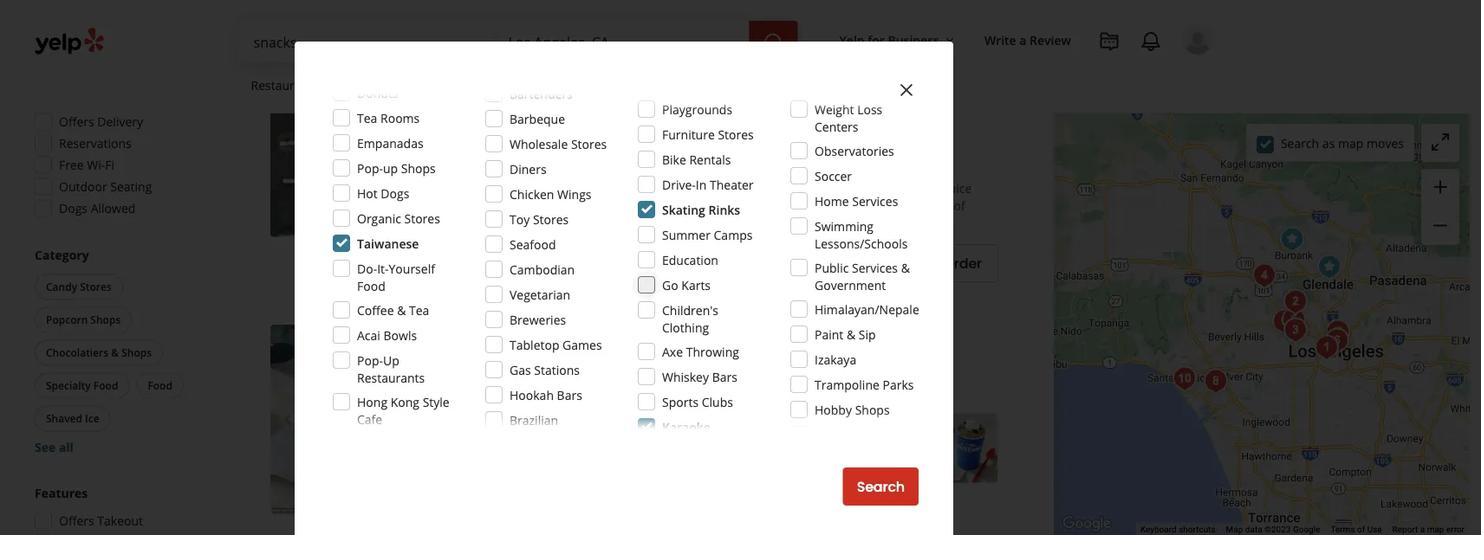 Task type: vqa. For each thing, say whether or not it's contained in the screenshot.
Re at the right
no



Task type: locate. For each thing, give the bounding box(es) containing it.
hobby
[[815, 402, 852, 418]]

next image
[[434, 411, 454, 431]]

hong
[[357, 394, 388, 411]]

1 vertical spatial previous image
[[277, 411, 298, 431]]

2 until from the top
[[518, 386, 543, 403]]

shops inside button
[[90, 313, 121, 328]]

summer camps
[[662, 227, 753, 243]]

ice
[[486, 103, 501, 118], [486, 360, 501, 375], [85, 412, 99, 427]]

1 horizontal spatial outdoor
[[499, 257, 542, 271]]

they're
[[877, 198, 916, 214]]

of right made
[[954, 198, 966, 214]]

stores inside button
[[80, 281, 112, 295]]

shops up chocolatiers & shops
[[90, 313, 121, 328]]

open for open until 10:00 pm
[[482, 129, 515, 146]]

1 ice cream & frozen yogurt link from the top
[[482, 102, 626, 119]]

until down the barbeque
[[518, 129, 543, 146]]

see all
[[35, 440, 74, 457]]

1 horizontal spatial home services
[[815, 193, 899, 209]]

1 pop- from the top
[[357, 160, 383, 176]]

ice cream & frozen yogurt link down tabletop games at bottom left
[[482, 359, 626, 376]]

a right report
[[1421, 525, 1426, 536]]

children's clothing
[[662, 302, 719, 336]]

stores for toy stores
[[533, 211, 569, 228]]

0 horizontal spatial home services
[[371, 77, 454, 93]]

1 vertical spatial pop-
[[357, 352, 383, 369]]

1 offers from the top
[[59, 114, 94, 131]]

1 vertical spatial bars
[[712, 369, 738, 385]]

bars down stations
[[557, 387, 583, 404]]

0 vertical spatial outdoor
[[59, 179, 107, 196]]

pop- down empanadas
[[357, 160, 383, 176]]

loss
[[858, 101, 883, 117]]

1 open from the top
[[482, 129, 515, 146]]

stores for organic stores
[[405, 210, 440, 227]]

tabletop games
[[510, 337, 602, 353]]

search left as
[[1282, 135, 1320, 152]]

1 horizontal spatial delivery
[[612, 257, 653, 271]]

shops
[[401, 160, 436, 176], [90, 313, 121, 328], [122, 346, 152, 361], [856, 402, 890, 418]]

because
[[540, 198, 587, 214]]

1 horizontal spatial hot dogs
[[769, 103, 816, 118]]

2 vertical spatial bars
[[557, 387, 583, 404]]

pm right "10:00"
[[580, 129, 599, 146]]

hot dogs
[[769, 103, 816, 118], [357, 185, 410, 202]]

outdoor down free wi-fi
[[59, 179, 107, 196]]

open up 16 grab and go v2 "icon"
[[482, 129, 515, 146]]

None search field
[[240, 21, 802, 62]]

specialty food button
[[35, 374, 130, 400]]

services down lessons/schools
[[852, 260, 898, 276]]

0 vertical spatial search
[[1282, 135, 1320, 152]]

delivery down more
[[612, 257, 653, 271]]

2 previous image from the top
[[277, 411, 298, 431]]

kream image
[[1310, 331, 1345, 365]]

bhan kanom thai image
[[1279, 285, 1314, 320]]

1 ice cream & frozen yogurt button from the top
[[482, 102, 626, 119]]

1 vertical spatial cream
[[503, 360, 537, 375]]

2 open from the top
[[482, 386, 515, 403]]

cream down tabletop
[[503, 360, 537, 375]]

2 offers from the top
[[59, 514, 94, 530]]

search inside button
[[857, 478, 905, 497]]

0 horizontal spatial dairy queen/orange julius treat ctr image
[[271, 326, 461, 516]]

rinks
[[709, 202, 741, 218]]

a for write
[[1020, 32, 1027, 48]]

0 vertical spatial pm
[[580, 129, 599, 146]]

& right chocolatiers
[[111, 346, 119, 361]]

0 vertical spatial hot dogs
[[769, 103, 816, 118]]

& up furniture
[[690, 103, 698, 118]]

map right as
[[1339, 135, 1364, 152]]

swimming lessons/schools
[[815, 218, 908, 252]]

hot dogs up centers
[[769, 103, 816, 118]]

stores down chicken wings
[[533, 211, 569, 228]]

0 vertical spatial yogurt
[[588, 103, 623, 118]]

0 vertical spatial open
[[482, 129, 515, 146]]

pop-up shops
[[357, 160, 436, 176]]

1 until from the top
[[518, 129, 543, 146]]

"where
[[501, 180, 547, 197]]

dogs up centers
[[791, 103, 816, 118]]

offers inside group
[[59, 514, 94, 530]]

dogs down outdoor seating
[[59, 201, 88, 217]]

1 vertical spatial outdoor
[[499, 257, 542, 271]]

0 vertical spatial slideshow element
[[271, 47, 461, 238]]

u
[[584, 180, 592, 197]]

home up tea rooms
[[371, 77, 405, 93]]

1 horizontal spatial dairy queen/orange julius treat ctr image
[[1276, 222, 1310, 257]]

1 vertical spatial home
[[815, 193, 849, 209]]

outdoor down seafood
[[499, 257, 542, 271]]

ice left gas
[[486, 360, 501, 375]]

seafood
[[510, 236, 556, 253]]

offers down features
[[59, 514, 94, 530]]

shops right up
[[401, 160, 436, 176]]

16 speech v2 image
[[482, 182, 496, 196]]

2 slideshow element from the top
[[271, 326, 461, 516]]

brazilian
[[510, 412, 559, 429]]

skating rinks
[[662, 202, 741, 218]]

1 horizontal spatial takeout
[[685, 257, 726, 271]]

2 horizontal spatial food
[[357, 278, 386, 294]]

1 horizontal spatial search
[[1282, 135, 1320, 152]]

16 chevron down v2 image
[[943, 34, 957, 47]]

taste
[[823, 198, 851, 214]]

0 vertical spatial hot
[[769, 103, 788, 118]]

1 vertical spatial offers
[[59, 514, 94, 530]]

0 horizontal spatial a
[[1020, 32, 1027, 48]]

pop-up restaurants
[[357, 352, 425, 386]]

pm right '8:00' on the bottom of page
[[573, 386, 592, 403]]

games
[[563, 337, 602, 353]]

kaminari gyoza bar image
[[1321, 324, 1355, 359]]

16 checkmark v2 image
[[482, 256, 496, 270], [667, 256, 681, 270]]

frozen up "10:00"
[[550, 103, 585, 118]]

16 checkmark v2 image for takeout
[[667, 256, 681, 270]]

1 vertical spatial until
[[518, 386, 543, 403]]

0 vertical spatial 88 hotdog & juicy image
[[271, 47, 461, 238]]

close image
[[897, 80, 917, 101]]

ice cream & frozen yogurt button down tabletop games at bottom left
[[482, 359, 626, 376]]

0 vertical spatial frozen
[[550, 103, 585, 118]]

0 vertical spatial pop-
[[357, 160, 383, 176]]

1 vertical spatial of
[[1358, 525, 1366, 536]]

a inside 'element'
[[1020, 32, 1027, 48]]

specialty food
[[46, 379, 118, 394]]

rentals
[[690, 151, 731, 168]]

16 info v2 image
[[382, 1, 396, 15]]

1 vertical spatial dairy queen/orange julius treat ctr image
[[271, 326, 461, 516]]

0 horizontal spatial takeout
[[97, 514, 143, 530]]

offers
[[59, 114, 94, 131], [59, 514, 94, 530]]

hot right smoothies
[[769, 103, 788, 118]]

sunny blue image
[[1168, 362, 1203, 397], [1199, 365, 1234, 399]]

2 ice cream & frozen yogurt button from the top
[[482, 359, 626, 376]]

open until 10:00 pm
[[482, 129, 599, 146]]

1 horizontal spatial home
[[815, 193, 849, 209]]

1 horizontal spatial tea
[[409, 302, 430, 319]]

88 hotdog & juicy image
[[271, 47, 461, 238], [1279, 313, 1314, 348]]

style
[[423, 394, 450, 411]]

1 yogurt from the top
[[588, 103, 623, 118]]

0 horizontal spatial search
[[857, 478, 905, 497]]

0 horizontal spatial hot
[[357, 185, 378, 202]]

0 vertical spatial previous image
[[277, 132, 298, 153]]

hot inside search dialog
[[357, 185, 378, 202]]

1 vertical spatial frozen
[[550, 360, 585, 375]]

karts
[[682, 277, 711, 294]]

1 vertical spatial hot
[[357, 185, 378, 202]]

slideshow element
[[271, 47, 461, 238], [271, 326, 461, 516]]

0 horizontal spatial of
[[954, 198, 966, 214]]

free
[[59, 157, 84, 174]]

shops up food button
[[122, 346, 152, 361]]

0 vertical spatial tea
[[357, 110, 378, 126]]

map left error
[[1428, 525, 1445, 536]]

0 vertical spatial until
[[518, 129, 543, 146]]

cafe
[[357, 411, 383, 428]]

yogurt down queen/orange
[[588, 360, 623, 375]]

home services link
[[357, 62, 493, 113]]

bars up clubs
[[712, 369, 738, 385]]

cream down auto
[[503, 103, 537, 118]]

1 horizontal spatial map
[[1428, 525, 1445, 536]]

services
[[408, 77, 454, 93], [536, 77, 582, 93], [853, 193, 899, 209], [852, 260, 898, 276]]

bars for whiskey
[[712, 369, 738, 385]]

ice left the barbeque
[[486, 103, 501, 118]]

features
[[35, 486, 88, 502]]

home services up swimming
[[815, 193, 899, 209]]

offers up reservations
[[59, 114, 94, 131]]

pop- down acai
[[357, 352, 383, 369]]

open
[[482, 129, 515, 146], [482, 386, 515, 403]]

&
[[540, 103, 548, 118], [690, 103, 698, 118], [901, 260, 910, 276], [397, 302, 406, 319], [847, 326, 856, 343], [111, 346, 119, 361], [540, 360, 548, 375]]

& down lessons/schools
[[901, 260, 910, 276]]

tea down donuts
[[357, 110, 378, 126]]

sweet
[[762, 198, 795, 214]]

parks
[[883, 377, 914, 393]]

review
[[1030, 32, 1072, 48]]

bowls
[[384, 327, 417, 344]]

ice cream & frozen yogurt button down bartenders
[[482, 102, 626, 119]]

info icon image
[[696, 154, 710, 168], [696, 154, 710, 168]]

1 horizontal spatial hot
[[769, 103, 788, 118]]

stores for furniture stores
[[718, 126, 754, 143]]

home services inside search dialog
[[815, 193, 899, 209]]

drive-in theater
[[662, 176, 754, 193]]

0 vertical spatial dairy queen/orange julius treat ctr image
[[1276, 222, 1310, 257]]

frozen for 1st 'ice cream & frozen yogurt' link from the bottom of the page
[[550, 360, 585, 375]]

0 vertical spatial offers
[[59, 114, 94, 131]]

1 horizontal spatial dogs
[[381, 185, 410, 202]]

for
[[868, 32, 885, 48]]

a right the write
[[1020, 32, 1027, 48]]

stores up u
[[571, 136, 607, 152]]

0 horizontal spatial map
[[1339, 135, 1364, 152]]

reservations
[[59, 136, 132, 152]]

previous image left cafe
[[277, 411, 298, 431]]

moves
[[1367, 135, 1405, 152]]

& left sip
[[847, 326, 856, 343]]

0 vertical spatial restaurants
[[251, 77, 319, 93]]

group
[[1422, 169, 1460, 245], [31, 247, 215, 457], [29, 486, 215, 536]]

dogs down pop-up shops
[[381, 185, 410, 202]]

the
[[590, 198, 609, 214]]

tea rooms
[[357, 110, 420, 126]]

1 vertical spatial search
[[857, 478, 905, 497]]

start
[[908, 255, 940, 274]]

search for search as map moves
[[1282, 135, 1320, 152]]

throwing
[[686, 344, 740, 360]]

order
[[944, 255, 982, 274]]

of
[[954, 198, 966, 214], [1358, 525, 1366, 536]]

delivery up reservations
[[97, 114, 143, 131]]

ice right shaved
[[85, 412, 99, 427]]

drinks
[[612, 198, 647, 214]]

cambodian
[[510, 261, 575, 278]]

1 frozen from the top
[[550, 103, 585, 118]]

do-it-yourself food
[[357, 261, 435, 294]]

hot up the organic
[[357, 185, 378, 202]]

report
[[1393, 525, 1419, 536]]

1 16 checkmark v2 image from the left
[[482, 256, 496, 270]]

slideshow element for open until 10:00 pm
[[271, 47, 461, 238]]

1 vertical spatial takeout
[[97, 514, 143, 530]]

yogurt left juice
[[588, 103, 623, 118]]

bars for hookah
[[557, 387, 583, 404]]

2 horizontal spatial bars
[[712, 369, 738, 385]]

hot dogs up the organic
[[357, 185, 410, 202]]

previous image down restaurants "link"
[[277, 132, 298, 153]]

0 vertical spatial group
[[1422, 169, 1460, 245]]

dairy queen/orange julius treat ctr image
[[1276, 222, 1310, 257], [271, 326, 461, 516]]

0 horizontal spatial food
[[94, 379, 118, 394]]

offers for offers takeout
[[59, 514, 94, 530]]

1 vertical spatial tea
[[409, 302, 430, 319]]

mario kart snack station image
[[1248, 259, 1282, 294]]

bars inside button
[[665, 103, 688, 118]]

stores down smoothies
[[718, 126, 754, 143]]

previous image
[[277, 132, 298, 153], [277, 411, 298, 431]]

map for error
[[1428, 525, 1445, 536]]

& inside "link"
[[690, 103, 698, 118]]

bars right juice
[[665, 103, 688, 118]]

food
[[357, 278, 386, 294], [94, 379, 118, 394], [148, 379, 172, 394]]

1 horizontal spatial 16 checkmark v2 image
[[667, 256, 681, 270]]

dogs inside button
[[791, 103, 816, 118]]

& right gas
[[540, 360, 548, 375]]

map
[[1339, 135, 1364, 152], [1428, 525, 1445, 536]]

of left use
[[1358, 525, 1366, 536]]

1 vertical spatial ice
[[486, 360, 501, 375]]

0 vertical spatial ice cream & frozen yogurt
[[486, 103, 623, 118]]

shops inside button
[[122, 346, 152, 361]]

open for open until 8:00 pm
[[482, 386, 515, 403]]

1 slideshow element from the top
[[271, 47, 461, 238]]

ice cream & frozen yogurt link down bartenders
[[482, 102, 626, 119]]

0 horizontal spatial restaurants
[[251, 77, 319, 93]]

2 frozen from the top
[[550, 360, 585, 375]]

1 vertical spatial a
[[1421, 525, 1426, 536]]

1 vertical spatial map
[[1428, 525, 1445, 536]]

0 vertical spatial map
[[1339, 135, 1364, 152]]

syrups.…"
[[549, 215, 604, 232]]

88 hotdog & juicy image
[[1279, 313, 1314, 348]]

16 checkmark v2 image left outdoor seating
[[482, 256, 496, 270]]

business
[[888, 32, 940, 48]]

0 vertical spatial cream
[[503, 103, 537, 118]]

until up brazilian
[[518, 386, 543, 403]]

0 vertical spatial a
[[1020, 32, 1027, 48]]

tea up bowls
[[409, 302, 430, 319]]

1 vertical spatial pm
[[573, 386, 592, 403]]

juice
[[637, 103, 662, 118]]

paint & sip
[[815, 326, 876, 343]]

outdoor for outdoor seating
[[499, 257, 542, 271]]

1 horizontal spatial 88 hotdog & juicy image
[[1279, 313, 1314, 348]]

terms
[[1331, 525, 1356, 536]]

1 vertical spatial slideshow element
[[271, 326, 461, 516]]

open down gas
[[482, 386, 515, 403]]

2 pop- from the top
[[357, 352, 383, 369]]

stores right candy
[[80, 281, 112, 295]]

0 horizontal spatial bars
[[557, 387, 583, 404]]

breweries
[[510, 312, 566, 328]]

0 horizontal spatial outdoor
[[59, 179, 107, 196]]

weight
[[815, 101, 855, 117]]

smoothie/juice
[[888, 180, 972, 197]]

0 vertical spatial bars
[[665, 103, 688, 118]]

report a map error
[[1393, 525, 1465, 536]]

izakaya
[[815, 352, 857, 368]]

1 previous image from the top
[[277, 132, 298, 153]]

food inside food button
[[148, 379, 172, 394]]

stations
[[534, 362, 580, 378]]

1 vertical spatial restaurants
[[357, 370, 425, 386]]

1 horizontal spatial a
[[1421, 525, 1426, 536]]

flavor factory candy image
[[1313, 250, 1347, 285]]

16 checkmark v2 image up go
[[667, 256, 681, 270]]

1 vertical spatial home services
[[815, 193, 899, 209]]

as
[[1323, 135, 1336, 152]]

0 vertical spatial home services
[[371, 77, 454, 93]]

search down hobby shops
[[857, 478, 905, 497]]

ice cream & frozen yogurt down bartenders
[[486, 103, 623, 118]]

1 vertical spatial ice cream & frozen yogurt button
[[482, 359, 626, 376]]

ice cream & frozen yogurt link
[[482, 102, 626, 119], [482, 359, 626, 376]]

i'm
[[679, 180, 697, 197]]

stores up taiwanese
[[405, 210, 440, 227]]

home
[[371, 77, 405, 93], [815, 193, 849, 209]]

0 horizontal spatial 88 hotdog & juicy image
[[271, 47, 461, 238]]

go karts
[[662, 277, 711, 294]]

1 vertical spatial hot dogs
[[357, 185, 410, 202]]

1 vertical spatial ice cream & frozen yogurt
[[486, 360, 623, 375]]

home down soccer
[[815, 193, 849, 209]]

1 horizontal spatial bars
[[665, 103, 688, 118]]

0 vertical spatial delivery
[[97, 114, 143, 131]]

1 horizontal spatial restaurants
[[357, 370, 425, 386]]

1 vertical spatial yogurt
[[588, 360, 623, 375]]

frozen down tabletop games at bottom left
[[550, 360, 585, 375]]

1 vertical spatial group
[[31, 247, 215, 457]]

1 horizontal spatial of
[[1358, 525, 1366, 536]]

frozen
[[550, 103, 585, 118], [550, 360, 585, 375]]

services right auto
[[536, 77, 582, 93]]

0 vertical spatial ice cream & frozen yogurt button
[[482, 102, 626, 119]]

pop- for up
[[357, 352, 383, 369]]

1 vertical spatial open
[[482, 386, 515, 403]]

2 16 checkmark v2 image from the left
[[667, 256, 681, 270]]

1 horizontal spatial food
[[148, 379, 172, 394]]

home services up rooms
[[371, 77, 454, 93]]

pop- inside pop-up restaurants
[[357, 352, 383, 369]]

2 horizontal spatial dogs
[[791, 103, 816, 118]]

0 horizontal spatial delivery
[[97, 114, 143, 131]]

cream
[[503, 103, 537, 118], [503, 360, 537, 375]]

0 vertical spatial takeout
[[685, 257, 726, 271]]

0 vertical spatial of
[[954, 198, 966, 214]]

pop-
[[357, 160, 383, 176], [357, 352, 383, 369]]

ice cream & frozen yogurt down tabletop games at bottom left
[[486, 360, 623, 375]]

0 horizontal spatial hot dogs
[[357, 185, 410, 202]]

2 vertical spatial group
[[29, 486, 215, 536]]

0 vertical spatial ice cream & frozen yogurt link
[[482, 102, 626, 119]]

dogs inside search dialog
[[381, 185, 410, 202]]

2 vertical spatial ice
[[85, 412, 99, 427]]

juice bars & smoothies
[[637, 103, 756, 118]]



Task type: describe. For each thing, give the bounding box(es) containing it.
wings
[[558, 186, 592, 202]]

yelp for business button
[[833, 24, 964, 56]]

frozen for first 'ice cream & frozen yogurt' link
[[550, 103, 585, 118]]

0 horizontal spatial tea
[[357, 110, 378, 126]]

coffee & tea
[[357, 302, 430, 319]]

fi
[[105, 157, 115, 174]]

0 vertical spatial ice
[[486, 103, 501, 118]]

hot dogs link
[[766, 102, 820, 119]]

bike rentals
[[662, 151, 731, 168]]

category
[[35, 248, 89, 264]]

popcorn shops button
[[35, 308, 132, 334]]

of inside the "where have u been juicy?!?! i'm always slightly disappointed with smoothie/juice places because the drinks are usually way too sweet and taste like they're made of artificial syrups.…"
[[954, 198, 966, 214]]

google image
[[1059, 513, 1116, 536]]

chocolatiers & shops
[[46, 346, 152, 361]]

services inside 'link'
[[536, 77, 582, 93]]

seating
[[110, 179, 152, 196]]

offers for offers delivery
[[59, 114, 94, 131]]

education
[[662, 252, 719, 268]]

gas
[[510, 362, 531, 378]]

rooms
[[381, 110, 420, 126]]

all
[[59, 440, 74, 457]]

1 vertical spatial 88 hotdog & juicy image
[[1279, 313, 1314, 348]]

more
[[607, 215, 639, 232]]

like
[[854, 198, 873, 214]]

public services & government
[[815, 260, 910, 294]]

1 ice cream & frozen yogurt from the top
[[486, 103, 623, 118]]

been
[[596, 180, 626, 197]]

chocolatiers
[[46, 346, 108, 361]]

group containing features
[[29, 486, 215, 536]]

search for search
[[857, 478, 905, 497]]

takeout inside group
[[97, 514, 143, 530]]

dairy queen/orange julius treat ctr image inside map region
[[1276, 222, 1310, 257]]

home inside business categories element
[[371, 77, 405, 93]]

services inside public services & government
[[852, 260, 898, 276]]

start order
[[908, 255, 982, 274]]

sports
[[662, 394, 699, 411]]

restaurants inside "link"
[[251, 77, 319, 93]]

axe
[[662, 344, 683, 360]]

grab-
[[499, 154, 531, 170]]

8:00
[[546, 386, 570, 403]]

restaurants link
[[237, 62, 357, 113]]

sip
[[859, 326, 876, 343]]

& down bartenders
[[540, 103, 548, 118]]

juice bars & smoothies button
[[633, 102, 759, 119]]

empanadas
[[357, 135, 424, 151]]

notifications image
[[1141, 31, 1162, 52]]

free wi-fi
[[59, 157, 115, 174]]

hot dogs inside search dialog
[[357, 185, 410, 202]]

drive-
[[662, 176, 696, 193]]

katsu sando image
[[1321, 315, 1356, 350]]

©2023
[[1265, 525, 1291, 536]]

food button
[[136, 374, 184, 400]]

map region
[[967, 0, 1482, 536]]

sports clubs
[[662, 394, 734, 411]]

previous image for open until 8:00 pm
[[277, 411, 298, 431]]

data
[[1246, 525, 1263, 536]]

yelp for business
[[840, 32, 940, 48]]

hot inside button
[[769, 103, 788, 118]]

home inside search dialog
[[815, 193, 849, 209]]

2 ice cream & frozen yogurt link from the top
[[482, 359, 626, 376]]

a for report
[[1421, 525, 1426, 536]]

2 yogurt from the top
[[588, 360, 623, 375]]

and
[[798, 198, 820, 214]]

pm for open until 8:00 pm
[[573, 386, 592, 403]]

stores for candy stores
[[80, 281, 112, 295]]

shops down trampoline parks
[[856, 402, 890, 418]]

search dialog
[[0, 0, 1482, 536]]

furniture
[[662, 126, 715, 143]]

auto
[[506, 77, 533, 93]]

gas stations
[[510, 362, 580, 378]]

children's
[[662, 302, 719, 319]]

diners
[[510, 161, 547, 177]]

food inside specialty food button
[[94, 379, 118, 394]]

2 ice cream & frozen yogurt from the top
[[486, 360, 623, 375]]

2 cream from the top
[[503, 360, 537, 375]]

dairy queen/orange julius treat ctr
[[482, 326, 795, 350]]

16 grab and go v2 image
[[482, 155, 496, 169]]

business categories element
[[237, 62, 1214, 113]]

way
[[714, 198, 737, 214]]

pm for open until 10:00 pm
[[580, 129, 599, 146]]

services up rooms
[[408, 77, 454, 93]]

10:00
[[546, 129, 577, 146]]

user actions element
[[826, 22, 1238, 128]]

previous image for open until 10:00 pm
[[277, 132, 298, 153]]

& inside group
[[111, 346, 119, 361]]

1 vertical spatial delivery
[[612, 257, 653, 271]]

restaurants inside search dialog
[[357, 370, 425, 386]]

offers takeout
[[59, 514, 143, 530]]

1 cream from the top
[[503, 103, 537, 118]]

offers delivery
[[59, 114, 143, 131]]

& up bowls
[[397, 302, 406, 319]]

until for until 8:00 pm
[[518, 386, 543, 403]]

pop- for up
[[357, 160, 383, 176]]

projects image
[[1099, 31, 1120, 52]]

wholesale
[[510, 136, 568, 152]]

services up swimming lessons/schools
[[853, 193, 899, 209]]

stores for wholesale stores
[[571, 136, 607, 152]]

chocolatiers & shops button
[[35, 341, 163, 367]]

trampoline parks
[[815, 377, 914, 393]]

food inside "do-it-yourself food"
[[357, 278, 386, 294]]

write a review
[[985, 32, 1072, 48]]

vegetarian
[[510, 287, 571, 303]]

public
[[815, 260, 849, 276]]

0 horizontal spatial dogs
[[59, 201, 88, 217]]

wi-
[[87, 157, 105, 174]]

slideshow element for open until 8:00 pm
[[271, 326, 461, 516]]

playgrounds
[[662, 101, 733, 117]]

keyboard shortcuts
[[1141, 525, 1216, 536]]

zoom in image
[[1431, 177, 1452, 198]]

outdoor seating
[[59, 179, 152, 196]]

taiwanese
[[357, 235, 419, 252]]

acai bowls
[[357, 327, 417, 344]]

too
[[740, 198, 759, 214]]

dining
[[656, 154, 691, 170]]

smoothies
[[701, 103, 756, 118]]

see all button
[[35, 440, 74, 457]]

bars for juice
[[665, 103, 688, 118]]

axe throwing
[[662, 344, 740, 360]]

do-
[[357, 261, 377, 277]]

ice cream & frozen yogurt button for 1st 'ice cream & frozen yogurt' link from the bottom of the page
[[482, 359, 626, 376]]

& inside public services & government
[[901, 260, 910, 276]]

dogs allowed
[[59, 201, 136, 217]]

levain bakery - larchmont village image
[[1268, 305, 1302, 339]]

candy
[[46, 281, 77, 295]]

search image
[[764, 32, 784, 53]]

search button
[[843, 468, 919, 506]]

16 checkmark v2 image for outdoor seating
[[482, 256, 496, 270]]

yelp
[[840, 32, 865, 48]]

furniture stores
[[662, 126, 754, 143]]

have
[[550, 180, 580, 197]]

juicy?!?!
[[629, 180, 676, 197]]

whiskey
[[662, 369, 709, 385]]

hot dogs inside button
[[769, 103, 816, 118]]

bartenders
[[510, 85, 573, 102]]

summer
[[662, 227, 711, 243]]

candy stores button
[[35, 275, 123, 301]]

outdoor for outdoor seating
[[59, 179, 107, 196]]

places
[[501, 198, 537, 214]]

until for until 10:00 pm
[[518, 129, 543, 146]]

auto services link
[[493, 62, 620, 113]]

home services inside business categories element
[[371, 77, 454, 93]]

zoom out image
[[1431, 215, 1452, 236]]

popcorn
[[46, 313, 88, 328]]

popcorn shops
[[46, 313, 121, 328]]

expand map image
[[1431, 132, 1452, 153]]

group containing category
[[31, 247, 215, 457]]

ice cream & frozen yogurt button for first 'ice cream & frozen yogurt' link
[[482, 102, 626, 119]]

wow choripan image
[[1277, 303, 1312, 338]]

map for moves
[[1339, 135, 1364, 152]]

ice inside shaved ice button
[[85, 412, 99, 427]]

made
[[919, 198, 951, 214]]



